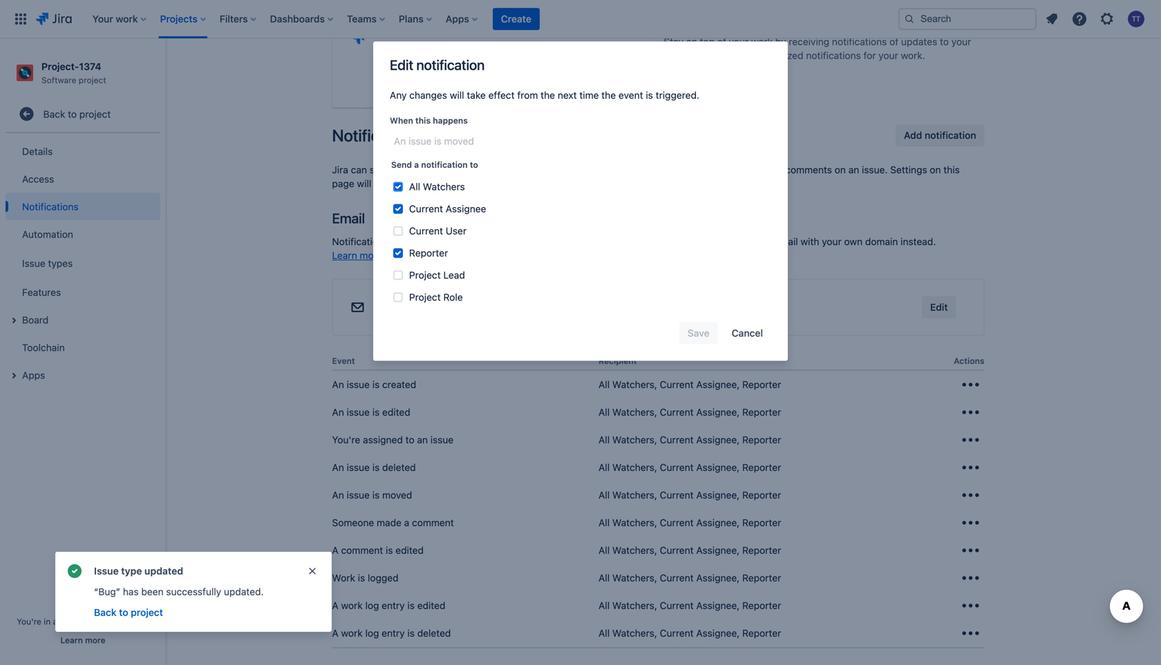 Task type: locate. For each thing, give the bounding box(es) containing it.
more inside 'button'
[[85, 636, 105, 645]]

0 horizontal spatial email
[[477, 164, 500, 176]]

1 horizontal spatial the
[[601, 89, 616, 101]]

2 when from the left
[[715, 164, 739, 176]]

learn down notification
[[332, 250, 357, 261]]

9 watchers, from the top
[[612, 600, 657, 612]]

dismiss image
[[307, 566, 318, 577]]

a right in
[[53, 617, 58, 627]]

5 watchers, from the top
[[612, 490, 657, 501]]

7 all watchers, current assignee, reporter from the top
[[599, 545, 781, 556]]

1 horizontal spatial email
[[774, 236, 798, 247]]

edit inside edit notification dialog
[[390, 57, 413, 73]]

domain down directly
[[528, 250, 561, 261]]

issue
[[22, 258, 45, 269], [94, 566, 119, 577]]

issue
[[625, 164, 648, 176], [347, 379, 370, 391], [347, 407, 370, 418], [430, 434, 453, 446], [347, 462, 370, 473], [347, 490, 370, 501]]

learn inside notification emails for this project can be sent directly from jira software, or you can use a custom email with your own domain instead. learn more about sending emails from your domain
[[332, 250, 357, 261]]

a right send
[[414, 160, 419, 170]]

sidebar element
[[0, 39, 166, 666]]

a right use on the top right of the page
[[731, 236, 736, 247]]

project down been
[[131, 607, 163, 619]]

1 vertical spatial log
[[365, 628, 379, 639]]

group
[[6, 134, 160, 393]]

notification up changes
[[416, 57, 485, 73]]

1 horizontal spatial will
[[450, 89, 464, 101]]

created
[[382, 379, 416, 391]]

1 vertical spatial comment
[[341, 545, 383, 556]]

notification right add
[[925, 130, 976, 141]]

0 horizontal spatial be
[[374, 178, 385, 189]]

0 horizontal spatial when
[[503, 164, 527, 176]]

0 horizontal spatial domain
[[528, 250, 561, 261]]

current for a work log entry is edited
[[660, 600, 694, 612]]

1 horizontal spatial by
[[775, 36, 786, 48]]

0 horizontal spatial of
[[717, 36, 726, 48]]

sent
[[518, 236, 537, 247]]

1 an from the top
[[332, 379, 344, 391]]

log down the a work log entry is edited
[[365, 628, 379, 639]]

edit up any
[[390, 57, 413, 73]]

toolchain link
[[6, 334, 160, 362]]

1 horizontal spatial be
[[504, 236, 515, 247]]

1 horizontal spatial back
[[94, 607, 116, 619]]

issue up someone
[[347, 490, 370, 501]]

you're inside the notifications 'main content'
[[332, 434, 360, 446]]

from down assignee
[[483, 250, 503, 261]]

0 vertical spatial emails
[[386, 236, 415, 247]]

can left use on the top right of the page
[[694, 236, 710, 247]]

create button
[[493, 8, 540, 30]]

10 watchers, from the top
[[612, 628, 657, 639]]

0 horizontal spatial will
[[357, 178, 371, 189]]

to inside button
[[119, 607, 128, 619]]

time
[[579, 89, 599, 101]]

edited up a work log entry is deleted
[[417, 600, 445, 612]]

back to project inside sidebar element
[[43, 108, 111, 120]]

3 assignee, from the top
[[696, 434, 740, 446]]

by inside jira can send people or roles an email when events happen on an issue - for example, when someone comments on an issue. settings on this page will be overridden by a user's
[[438, 178, 449, 189]]

on inside stay on top of your work by receiving notifications of updates to your team's projects or personalized notifications for your work.
[[686, 36, 697, 48]]

a work log entry is deleted
[[332, 628, 451, 639]]

when left events
[[503, 164, 527, 176]]

2 all watchers, current assignee, reporter from the top
[[599, 407, 781, 418]]

current
[[409, 203, 443, 215], [409, 225, 443, 237], [660, 379, 694, 391], [660, 407, 694, 418], [660, 434, 694, 446], [660, 462, 694, 473], [660, 490, 694, 501], [660, 517, 694, 529], [660, 545, 694, 556], [660, 573, 694, 584], [660, 600, 694, 612], [660, 628, 694, 639]]

types
[[48, 258, 73, 269]]

work for a work log entry is edited
[[341, 600, 363, 612]]

watchers, for someone made a comment
[[612, 517, 657, 529]]

0 horizontal spatial can
[[351, 164, 367, 176]]

current for you're assigned to an issue
[[660, 434, 694, 446]]

deleted down the a work log entry is edited
[[417, 628, 451, 639]]

notification up 'watchers'
[[421, 160, 468, 170]]

notifications down receiving
[[806, 50, 861, 61]]

edited
[[382, 407, 410, 418], [395, 545, 424, 556], [417, 600, 445, 612]]

be inside jira can send people or roles an email when events happen on an issue - for example, when someone comments on an issue. settings on this page will be overridden by a user's
[[374, 178, 385, 189]]

2 vertical spatial work
[[341, 628, 363, 639]]

a for a comment is edited
[[332, 545, 338, 556]]

0 vertical spatial more
[[360, 250, 382, 261]]

a for a work log entry is deleted
[[332, 628, 338, 639]]

will inside jira can send people or roles an email when events happen on an issue - for example, when someone comments on an issue. settings on this page will be overridden by a user's
[[357, 178, 371, 189]]

1 when from the left
[[503, 164, 527, 176]]

an issue is edited
[[332, 407, 410, 418]]

a inside jira can send people or roles an email when events happen on an issue - for example, when someone comments on an issue. settings on this page will be overridden by a user's
[[452, 178, 457, 189]]

1 vertical spatial from
[[576, 236, 596, 247]]

or right projects
[[735, 50, 744, 61]]

1 vertical spatial deleted
[[417, 628, 451, 639]]

0 vertical spatial this
[[415, 116, 431, 125]]

project inside project-1374 software project
[[79, 75, 106, 85]]

6 all watchers, current assignee, reporter from the top
[[599, 517, 781, 529]]

issue up "bug"
[[94, 566, 119, 577]]

0 vertical spatial deleted
[[382, 462, 416, 473]]

back inside sidebar element
[[43, 108, 65, 120]]

log
[[365, 600, 379, 612], [365, 628, 379, 639]]

by inside stay on top of your work by receiving notifications of updates to your team's projects or personalized notifications for your work.
[[775, 36, 786, 48]]

back to project link
[[6, 100, 160, 128], [94, 607, 163, 619]]

search image
[[904, 13, 915, 25]]

someone
[[742, 164, 783, 176]]

2 horizontal spatial from
[[576, 236, 596, 247]]

work
[[751, 36, 773, 48], [341, 600, 363, 612], [341, 628, 363, 639]]

back down "bug"
[[94, 607, 116, 619]]

1 of from the left
[[717, 36, 726, 48]]

email icon image
[[349, 299, 366, 316]]

edit down instead.
[[930, 302, 948, 313]]

jira@terryturtle85.atlassian.net
[[377, 302, 515, 313]]

jira up page
[[332, 164, 348, 176]]

0 vertical spatial edit
[[390, 57, 413, 73]]

0 vertical spatial will
[[450, 89, 464, 101]]

2 vertical spatial a
[[332, 628, 338, 639]]

edit notification dialog
[[373, 41, 788, 361]]

an down "event"
[[332, 379, 344, 391]]

1 vertical spatial jira
[[599, 236, 615, 247]]

1 vertical spatial for
[[657, 164, 670, 176]]

in
[[44, 617, 51, 627]]

10 assignee, from the top
[[696, 628, 740, 639]]

reporter for a work log entry is edited
[[742, 600, 781, 612]]

1 the from the left
[[541, 89, 555, 101]]

an up someone
[[332, 490, 344, 501]]

edit inside edit button
[[930, 302, 948, 313]]

the
[[541, 89, 555, 101], [601, 89, 616, 101]]

issue down "event"
[[347, 379, 370, 391]]

jira
[[332, 164, 348, 176], [599, 236, 615, 247]]

1 horizontal spatial comment
[[412, 517, 454, 529]]

9 assignee, from the top
[[696, 600, 740, 612]]

send
[[370, 164, 391, 176]]

notifications down when at the left top of page
[[332, 126, 423, 145]]

1 horizontal spatial of
[[889, 36, 898, 48]]

1 vertical spatial edited
[[395, 545, 424, 556]]

0 vertical spatial be
[[374, 178, 385, 189]]

notifications right receiving
[[832, 36, 887, 48]]

or left you
[[663, 236, 672, 247]]

0 vertical spatial work
[[751, 36, 773, 48]]

page
[[332, 178, 354, 189]]

on right happen
[[598, 164, 609, 176]]

will right page
[[357, 178, 371, 189]]

team-
[[60, 617, 83, 627]]

1 all watchers, current assignee, reporter from the top
[[599, 379, 781, 391]]

2 vertical spatial or
[[663, 236, 672, 247]]

can up page
[[351, 164, 367, 176]]

0 vertical spatial for
[[864, 50, 876, 61]]

5 assignee, from the top
[[696, 490, 740, 501]]

an up user's
[[463, 164, 474, 176]]

0 vertical spatial you're
[[332, 434, 360, 446]]

current for an issue is deleted
[[660, 462, 694, 473]]

from right directly
[[576, 236, 596, 247]]

1 vertical spatial work
[[341, 600, 363, 612]]

issue inside sidebar element
[[22, 258, 45, 269]]

0 vertical spatial jira
[[332, 164, 348, 176]]

by
[[775, 36, 786, 48], [438, 178, 449, 189]]

is up a work log entry is deleted
[[407, 600, 415, 612]]

0 horizontal spatial notifications
[[22, 201, 79, 212]]

0 vertical spatial notifications
[[332, 126, 423, 145]]

by down roles
[[438, 178, 449, 189]]

2 of from the left
[[889, 36, 898, 48]]

comment up work is logged
[[341, 545, 383, 556]]

1 horizontal spatial emails
[[451, 250, 480, 261]]

software
[[41, 75, 76, 85]]

this right when at the left top of page
[[415, 116, 431, 125]]

7 watchers, from the top
[[612, 545, 657, 556]]

success image
[[66, 563, 83, 580]]

when
[[503, 164, 527, 176], [715, 164, 739, 176]]

1 assignee, from the top
[[696, 379, 740, 391]]

you're left assigned
[[332, 434, 360, 446]]

to
[[940, 36, 949, 48], [68, 108, 77, 120], [470, 160, 478, 170], [405, 434, 414, 446], [119, 607, 128, 619]]

4 an from the top
[[332, 490, 344, 501]]

1 entry from the top
[[382, 600, 405, 612]]

entry up a work log entry is deleted
[[382, 600, 405, 612]]

0 horizontal spatial or
[[427, 164, 436, 176]]

can left "sent"
[[485, 236, 501, 247]]

0 vertical spatial notifications
[[832, 36, 887, 48]]

work up personalized
[[751, 36, 773, 48]]

learn more button
[[60, 635, 105, 646]]

this inside jira can send people or roles an email when events happen on an issue - for example, when someone comments on an issue. settings on this page will be overridden by a user's
[[944, 164, 960, 176]]

back down software
[[43, 108, 65, 120]]

current for an issue is moved
[[660, 490, 694, 501]]

add
[[904, 130, 922, 141]]

0 horizontal spatial more
[[85, 636, 105, 645]]

an for an issue is edited
[[332, 407, 344, 418]]

events
[[529, 164, 559, 176]]

project
[[409, 270, 441, 281], [409, 292, 441, 303]]

current for a work log entry is deleted
[[660, 628, 694, 639]]

watchers, for an issue is created
[[612, 379, 657, 391]]

0 vertical spatial by
[[775, 36, 786, 48]]

1 vertical spatial back to project
[[94, 607, 163, 619]]

all watchers, current assignee, reporter
[[599, 379, 781, 391], [599, 407, 781, 418], [599, 434, 781, 446], [599, 462, 781, 473], [599, 490, 781, 501], [599, 517, 781, 529], [599, 545, 781, 556], [599, 573, 781, 584], [599, 600, 781, 612], [599, 628, 781, 639]]

2 an from the top
[[332, 407, 344, 418]]

create
[[501, 13, 531, 25]]

project for project lead
[[409, 270, 441, 281]]

to right assigned
[[405, 434, 414, 446]]

3 an from the top
[[332, 462, 344, 473]]

back to project up details "link"
[[43, 108, 111, 120]]

1 horizontal spatial learn
[[332, 250, 357, 261]]

role
[[443, 292, 463, 303]]

1 horizontal spatial notifications
[[332, 126, 423, 145]]

email inside notification emails for this project can be sent directly from jira software, or you can use a custom email with your own domain instead. learn more about sending emails from your domain
[[774, 236, 798, 247]]

an left -
[[611, 164, 622, 176]]

issue up an issue is moved
[[347, 462, 370, 473]]

automation link
[[6, 221, 160, 248]]

1 vertical spatial or
[[427, 164, 436, 176]]

0 horizontal spatial by
[[438, 178, 449, 189]]

current for someone made a comment
[[660, 517, 694, 529]]

0 vertical spatial back to project
[[43, 108, 111, 120]]

9 all watchers, current assignee, reporter from the top
[[599, 600, 781, 612]]

your down the search field
[[951, 36, 971, 48]]

log down work is logged
[[365, 600, 379, 612]]

0 horizontal spatial the
[[541, 89, 555, 101]]

4 all watchers, current assignee, reporter from the top
[[599, 462, 781, 473]]

issue left types
[[22, 258, 45, 269]]

more down managed
[[85, 636, 105, 645]]

all watchers, current assignee, reporter for work is logged
[[599, 573, 781, 584]]

0 horizontal spatial for
[[417, 236, 430, 247]]

reporter for a work log entry is deleted
[[742, 628, 781, 639]]

6 assignee, from the top
[[696, 517, 740, 529]]

user
[[446, 225, 467, 237]]

notifications link
[[6, 193, 160, 221]]

all for a comment is edited
[[599, 545, 610, 556]]

1 vertical spatial entry
[[382, 628, 405, 639]]

you're in a team-managed project
[[17, 617, 149, 627]]

0 vertical spatial email
[[477, 164, 500, 176]]

log for a work log entry is edited
[[365, 600, 379, 612]]

all watchers
[[409, 181, 465, 192]]

back to project link inside back to project button
[[94, 607, 163, 619]]

you're left in
[[17, 617, 41, 627]]

notifications main content
[[166, 0, 1151, 649]]

entry down the a work log entry is edited
[[382, 628, 405, 639]]

back inside back to project button
[[94, 607, 116, 619]]

project down the project lead
[[409, 292, 441, 303]]

issue for issue type updated
[[94, 566, 119, 577]]

jira image
[[36, 11, 72, 27], [36, 11, 72, 27]]

when right example,
[[715, 164, 739, 176]]

notification
[[416, 57, 485, 73], [925, 130, 976, 141], [421, 160, 468, 170]]

2 project from the top
[[409, 292, 441, 303]]

to up user's
[[470, 160, 478, 170]]

2 the from the left
[[601, 89, 616, 101]]

board button
[[6, 306, 160, 334]]

watchers, for work is logged
[[612, 573, 657, 584]]

issue for deleted
[[347, 462, 370, 473]]

project down has
[[122, 617, 149, 627]]

1 horizontal spatial jira
[[599, 236, 615, 247]]

be left "sent"
[[504, 236, 515, 247]]

next
[[558, 89, 577, 101]]

all watchers, current assignee, reporter for you're assigned to an issue
[[599, 434, 781, 446]]

all for send a notification to
[[409, 181, 420, 192]]

toolchain
[[22, 342, 65, 353]]

1 vertical spatial notifications
[[806, 50, 861, 61]]

issue for moved
[[347, 490, 370, 501]]

a inside dialog
[[414, 160, 419, 170]]

1 vertical spatial notification
[[925, 130, 976, 141]]

0 horizontal spatial jira
[[332, 164, 348, 176]]

notification for add notification
[[925, 130, 976, 141]]

watchers, for a work log entry is edited
[[612, 600, 657, 612]]

current assignee
[[409, 203, 486, 215]]

project down sending
[[409, 270, 441, 281]]

to right updates
[[940, 36, 949, 48]]

or up all watchers
[[427, 164, 436, 176]]

you're for you're assigned to an issue
[[332, 434, 360, 446]]

1 vertical spatial back
[[94, 607, 116, 619]]

8 all watchers, current assignee, reporter from the top
[[599, 573, 781, 584]]

on left top
[[686, 36, 697, 48]]

by up personalized
[[775, 36, 786, 48]]

learn inside 'button'
[[60, 636, 83, 645]]

all
[[409, 181, 420, 192], [599, 379, 610, 391], [599, 407, 610, 418], [599, 434, 610, 446], [599, 462, 610, 473], [599, 490, 610, 501], [599, 517, 610, 529], [599, 545, 610, 556], [599, 573, 610, 584], [599, 600, 610, 612], [599, 628, 610, 639]]

0 vertical spatial learn
[[332, 250, 357, 261]]

1 vertical spatial back to project link
[[94, 607, 163, 619]]

6 watchers, from the top
[[612, 517, 657, 529]]

to inside edit notification dialog
[[470, 160, 478, 170]]

project up details "link"
[[79, 108, 111, 120]]

1 horizontal spatial this
[[432, 236, 449, 247]]

8 assignee, from the top
[[696, 573, 740, 584]]

notifications
[[832, 36, 887, 48], [806, 50, 861, 61]]

0 horizontal spatial learn
[[60, 636, 83, 645]]

a for a work log entry is edited
[[332, 600, 338, 612]]

from inside edit notification dialog
[[517, 89, 538, 101]]

3 all watchers, current assignee, reporter from the top
[[599, 434, 781, 446]]

1 vertical spatial project
[[409, 292, 441, 303]]

jira left the 'software,'
[[599, 236, 615, 247]]

jira inside jira can send people or roles an email when events happen on an issue - for example, when someone comments on an issue. settings on this page will be overridden by a user's
[[332, 164, 348, 176]]

all for someone made a comment
[[599, 517, 610, 529]]

1 vertical spatial by
[[438, 178, 449, 189]]

10 all watchers, current assignee, reporter from the top
[[599, 628, 781, 639]]

project inside back to project button
[[131, 607, 163, 619]]

back to project
[[43, 108, 111, 120], [94, 607, 163, 619]]

a down roles
[[452, 178, 457, 189]]

reporter for a comment is edited
[[742, 545, 781, 556]]

of right top
[[717, 36, 726, 48]]

edited down "created"
[[382, 407, 410, 418]]

back
[[43, 108, 65, 120], [94, 607, 116, 619]]

any
[[390, 89, 407, 101]]

reporter for an issue is edited
[[742, 407, 781, 418]]

assignee, for work is logged
[[696, 573, 740, 584]]

your up projects
[[729, 36, 749, 48]]

deleted up moved
[[382, 462, 416, 473]]

2 watchers, from the top
[[612, 407, 657, 418]]

an for an issue is created
[[332, 379, 344, 391]]

comments
[[785, 164, 832, 176]]

watchers, for an issue is edited
[[612, 407, 657, 418]]

jira issue preview in slack image
[[332, 9, 653, 108]]

details
[[22, 146, 53, 157]]

1 horizontal spatial you're
[[332, 434, 360, 446]]

logged
[[368, 573, 398, 584]]

3 a from the top
[[332, 628, 338, 639]]

7 assignee, from the top
[[696, 545, 740, 556]]

reporter for an issue is moved
[[742, 490, 781, 501]]

5 all watchers, current assignee, reporter from the top
[[599, 490, 781, 501]]

comment right made at left
[[412, 517, 454, 529]]

board
[[22, 314, 48, 326]]

details link
[[6, 138, 160, 165]]

notifications up automation
[[22, 201, 79, 212]]

emails
[[386, 236, 415, 247], [451, 250, 480, 261]]

create banner
[[0, 0, 1161, 39]]

from right effect in the top left of the page
[[517, 89, 538, 101]]

2 assignee, from the top
[[696, 407, 740, 418]]

this up "learn more about sending emails from your domain" button
[[432, 236, 449, 247]]

1 vertical spatial email
[[774, 236, 798, 247]]

0 horizontal spatial from
[[483, 250, 503, 261]]

notifications inside sidebar element
[[22, 201, 79, 212]]

people
[[394, 164, 424, 176]]

is right event
[[646, 89, 653, 101]]

1 log from the top
[[365, 600, 379, 612]]

all watchers, current assignee, reporter for someone made a comment
[[599, 517, 781, 529]]

0 vertical spatial or
[[735, 50, 744, 61]]

automation
[[22, 229, 73, 240]]

all for an issue is edited
[[599, 407, 610, 418]]

type
[[121, 566, 142, 577]]

assignee, for an issue is edited
[[696, 407, 740, 418]]

this down add notification button
[[944, 164, 960, 176]]

0 vertical spatial log
[[365, 600, 379, 612]]

0 horizontal spatial this
[[415, 116, 431, 125]]

be down send
[[374, 178, 385, 189]]

1 horizontal spatial for
[[657, 164, 670, 176]]

custom
[[739, 236, 772, 247]]

to down software
[[68, 108, 77, 120]]

is inside edit notification dialog
[[646, 89, 653, 101]]

1 vertical spatial notifications
[[22, 201, 79, 212]]

project down 1374
[[79, 75, 106, 85]]

project-
[[41, 61, 79, 72]]

0 vertical spatial comment
[[412, 517, 454, 529]]

Search field
[[898, 8, 1037, 30]]

group containing details
[[6, 134, 160, 393]]

8 watchers, from the top
[[612, 573, 657, 584]]

"bug" has been successfully updated.
[[94, 586, 264, 598]]

0 horizontal spatial deleted
[[382, 462, 416, 473]]

1 vertical spatial a
[[332, 600, 338, 612]]

2 log from the top
[[365, 628, 379, 639]]

0 horizontal spatial comment
[[341, 545, 383, 556]]

the right time
[[601, 89, 616, 101]]

0 horizontal spatial you're
[[17, 617, 41, 627]]

1 horizontal spatial deleted
[[417, 628, 451, 639]]

1 vertical spatial issue
[[94, 566, 119, 577]]

2 vertical spatial for
[[417, 236, 430, 247]]

an issue is created
[[332, 379, 416, 391]]

1 horizontal spatial issue
[[94, 566, 119, 577]]

4 assignee, from the top
[[696, 462, 740, 473]]

4 watchers, from the top
[[612, 462, 657, 473]]

changes
[[409, 89, 447, 101]]

assignee
[[446, 203, 486, 215]]

more down notification
[[360, 250, 382, 261]]

for right -
[[657, 164, 670, 176]]

3 watchers, from the top
[[612, 434, 657, 446]]

issue down an issue is created
[[347, 407, 370, 418]]

managed
[[83, 617, 119, 627]]

an up an issue is moved
[[332, 462, 344, 473]]

1 vertical spatial learn
[[60, 636, 83, 645]]

you're inside sidebar element
[[17, 617, 41, 627]]

1 horizontal spatial or
[[663, 236, 672, 247]]

to inside stay on top of your work by receiving notifications of updates to your team's projects or personalized notifications for your work.
[[940, 36, 949, 48]]

assignee, for a comment is edited
[[696, 545, 740, 556]]

2 entry from the top
[[382, 628, 405, 639]]

"bug"
[[94, 586, 120, 598]]

edited down someone made a comment
[[395, 545, 424, 556]]

more inside notification emails for this project can be sent directly from jira software, or you can use a custom email with your own domain instead. learn more about sending emails from your domain
[[360, 250, 382, 261]]

1 watchers, from the top
[[612, 379, 657, 391]]

can
[[351, 164, 367, 176], [485, 236, 501, 247], [694, 236, 710, 247]]

primary element
[[8, 0, 887, 38]]

1 project from the top
[[409, 270, 441, 281]]

of left updates
[[889, 36, 898, 48]]

1 horizontal spatial domain
[[865, 236, 898, 247]]

work for a work log entry is deleted
[[341, 628, 363, 639]]

all inside edit notification dialog
[[409, 181, 420, 192]]

0 vertical spatial a
[[332, 545, 338, 556]]

0 horizontal spatial issue
[[22, 258, 45, 269]]

your left work.
[[879, 50, 898, 61]]

2 a from the top
[[332, 600, 338, 612]]

0 vertical spatial back to project link
[[6, 100, 160, 128]]

notification inside button
[[925, 130, 976, 141]]

use
[[712, 236, 728, 247]]

0 horizontal spatial edit
[[390, 57, 413, 73]]

1 vertical spatial this
[[944, 164, 960, 176]]

happens
[[433, 116, 468, 125]]

or
[[735, 50, 744, 61], [427, 164, 436, 176], [663, 236, 672, 247]]

1 vertical spatial be
[[504, 236, 515, 247]]

1 vertical spatial will
[[357, 178, 371, 189]]

will
[[450, 89, 464, 101], [357, 178, 371, 189]]

1 a from the top
[[332, 545, 338, 556]]

0 vertical spatial back
[[43, 108, 65, 120]]

an down an issue is created
[[332, 407, 344, 418]]

emails up 'lead'
[[451, 250, 480, 261]]

1 vertical spatial you're
[[17, 617, 41, 627]]

watchers, for a comment is edited
[[612, 545, 657, 556]]

work inside stay on top of your work by receiving notifications of updates to your team's projects or personalized notifications for your work.
[[751, 36, 773, 48]]

edit
[[390, 57, 413, 73], [930, 302, 948, 313]]



Task type: describe. For each thing, give the bounding box(es) containing it.
on right the comments
[[835, 164, 846, 176]]

assigned
[[363, 434, 403, 446]]

log for a work log entry is deleted
[[365, 628, 379, 639]]

group inside sidebar element
[[6, 134, 160, 393]]

example,
[[672, 164, 713, 176]]

all for a work log entry is edited
[[599, 600, 610, 612]]

triggered.
[[656, 89, 699, 101]]

edit for edit notification
[[390, 57, 413, 73]]

user's
[[460, 178, 487, 189]]

is down made at left
[[386, 545, 393, 556]]

When this happens field
[[390, 129, 771, 154]]

apps button
[[6, 362, 160, 389]]

send a notification to
[[391, 160, 478, 170]]

been
[[141, 586, 163, 598]]

reporter for someone made a comment
[[742, 517, 781, 529]]

team's
[[664, 50, 693, 61]]

email
[[332, 210, 365, 226]]

has
[[123, 586, 139, 598]]

is right work
[[358, 573, 365, 584]]

assignee, for you're assigned to an issue
[[696, 434, 740, 446]]

notification emails for this project can be sent directly from jira software, or you can use a custom email with your own domain instead. learn more about sending emails from your domain
[[332, 236, 936, 261]]

edit button
[[922, 296, 956, 319]]

you
[[675, 236, 691, 247]]

cancel button
[[723, 322, 771, 344]]

project lead
[[409, 270, 465, 281]]

edited for a comment is edited
[[395, 545, 424, 556]]

is left "created"
[[372, 379, 380, 391]]

reporter inside edit notification dialog
[[409, 247, 448, 259]]

features link
[[6, 279, 160, 306]]

issue types link
[[6, 248, 160, 279]]

work is logged
[[332, 573, 398, 584]]

back to project button
[[93, 605, 164, 621]]

current for work is logged
[[660, 573, 694, 584]]

someone
[[332, 517, 374, 529]]

0 horizontal spatial emails
[[386, 236, 415, 247]]

2 vertical spatial from
[[483, 250, 503, 261]]

moved
[[382, 490, 412, 501]]

edit for edit
[[930, 302, 948, 313]]

this inside notification emails for this project can be sent directly from jira software, or you can use a custom email with your own domain instead. learn more about sending emails from your domain
[[432, 236, 449, 247]]

effect
[[488, 89, 515, 101]]

access
[[22, 173, 54, 185]]

made
[[377, 517, 401, 529]]

top
[[700, 36, 715, 48]]

recipient
[[599, 356, 637, 366]]

email inside jira can send people or roles an email when events happen on an issue - for example, when someone comments on an issue. settings on this page will be overridden by a user's
[[477, 164, 500, 176]]

watchers, for you're assigned to an issue
[[612, 434, 657, 446]]

a work log entry is edited
[[332, 600, 445, 612]]

2 horizontal spatial can
[[694, 236, 710, 247]]

add notification button
[[896, 124, 984, 146]]

issue for created
[[347, 379, 370, 391]]

software,
[[618, 236, 660, 247]]

receiving
[[789, 36, 829, 48]]

reporter for you're assigned to an issue
[[742, 434, 781, 446]]

is left moved
[[372, 490, 380, 501]]

work.
[[901, 50, 925, 61]]

all for an issue is deleted
[[599, 462, 610, 473]]

all watchers, current assignee, reporter for a work log entry is edited
[[599, 600, 781, 612]]

or inside stay on top of your work by receiving notifications of updates to your team's projects or personalized notifications for your work.
[[735, 50, 744, 61]]

1 horizontal spatial can
[[485, 236, 501, 247]]

all watchers, current assignee, reporter for an issue is created
[[599, 379, 781, 391]]

current for a comment is edited
[[660, 545, 694, 556]]

work
[[332, 573, 355, 584]]

is down the a work log entry is edited
[[407, 628, 415, 639]]

assignee, for someone made a comment
[[696, 517, 740, 529]]

all for a work log entry is deleted
[[599, 628, 610, 639]]

jira can send people or roles an email when events happen on an issue - for example, when someone comments on an issue. settings on this page will be overridden by a user's
[[332, 164, 960, 189]]

lead
[[443, 270, 465, 281]]

jira inside notification emails for this project can be sent directly from jira software, or you can use a custom email with your own domain instead. learn more about sending emails from your domain
[[599, 236, 615, 247]]

for inside stay on top of your work by receiving notifications of updates to your team's projects or personalized notifications for your work.
[[864, 50, 876, 61]]

learn more
[[60, 636, 105, 645]]

-
[[650, 164, 655, 176]]

issue inside jira can send people or roles an email when events happen on an issue - for example, when someone comments on an issue. settings on this page will be overridden by a user's
[[625, 164, 648, 176]]

your down "sent"
[[506, 250, 526, 261]]

settings
[[890, 164, 927, 176]]

send
[[391, 160, 412, 170]]

or inside notification emails for this project can be sent directly from jira software, or you can use a custom email with your own domain instead. learn more about sending emails from your domain
[[663, 236, 672, 247]]

be inside notification emails for this project can be sent directly from jira software, or you can use a custom email with your own domain instead. learn more about sending emails from your domain
[[504, 236, 515, 247]]

can inside jira can send people or roles an email when events happen on an issue - for example, when someone comments on an issue. settings on this page will be overridden by a user's
[[351, 164, 367, 176]]

an left issue. in the right of the page
[[848, 164, 859, 176]]

for inside jira can send people or roles an email when events happen on an issue - for example, when someone comments on an issue. settings on this page will be overridden by a user's
[[657, 164, 670, 176]]

assignee, for an issue is created
[[696, 379, 740, 391]]

current for an issue is created
[[660, 379, 694, 391]]

updated.
[[224, 586, 264, 598]]

project inside notification emails for this project can be sent directly from jira software, or you can use a custom email with your own domain instead. learn more about sending emails from your domain
[[451, 236, 483, 247]]

this inside edit notification dialog
[[415, 116, 431, 125]]

assignee, for an issue is moved
[[696, 490, 740, 501]]

current for an issue is edited
[[660, 407, 694, 418]]

assignee, for a work log entry is deleted
[[696, 628, 740, 639]]

a comment is edited
[[332, 545, 424, 556]]

issue right assigned
[[430, 434, 453, 446]]

directly
[[540, 236, 573, 247]]

watchers, for an issue is deleted
[[612, 462, 657, 473]]

event
[[618, 89, 643, 101]]

project-1374 software project
[[41, 61, 106, 85]]

an for an issue is deleted
[[332, 462, 344, 473]]

current user
[[409, 225, 467, 237]]

all watchers, current assignee, reporter for an issue is edited
[[599, 407, 781, 418]]

entry for deleted
[[382, 628, 405, 639]]

watchers, for a work log entry is deleted
[[612, 628, 657, 639]]

a right made at left
[[404, 517, 409, 529]]

an issue is deleted
[[332, 462, 416, 473]]

happen
[[562, 164, 595, 176]]

all watchers, current assignee, reporter for an issue is moved
[[599, 490, 781, 501]]

sending
[[413, 250, 449, 261]]

with
[[801, 236, 819, 247]]

cancel
[[732, 328, 763, 339]]

1374
[[79, 61, 101, 72]]

add notification
[[904, 130, 976, 141]]

when this happens
[[390, 116, 468, 125]]

all for you're assigned to an issue
[[599, 434, 610, 446]]

reporter for an issue is created
[[742, 379, 781, 391]]

issue for edited
[[347, 407, 370, 418]]

features
[[22, 287, 61, 298]]

issue for issue types
[[22, 258, 45, 269]]

all for an issue is moved
[[599, 490, 610, 501]]

when
[[390, 116, 413, 125]]

assignee, for an issue is deleted
[[696, 462, 740, 473]]

about
[[385, 250, 411, 261]]

all for an issue is created
[[599, 379, 610, 391]]

projects
[[696, 50, 732, 61]]

1 vertical spatial emails
[[451, 250, 480, 261]]

project role
[[409, 292, 463, 303]]

an for an issue is moved
[[332, 490, 344, 501]]

event
[[332, 356, 355, 366]]

personalized
[[746, 50, 803, 61]]

an right assigned
[[417, 434, 428, 446]]

on right settings
[[930, 164, 941, 176]]

is up an issue is moved
[[372, 462, 380, 473]]

all watchers, current assignee, reporter for an issue is deleted
[[599, 462, 781, 473]]

edited for an issue is edited
[[382, 407, 410, 418]]

you're for you're in a team-managed project
[[17, 617, 41, 627]]

back to project inside button
[[94, 607, 163, 619]]

is down an issue is created
[[372, 407, 380, 418]]

2 vertical spatial notification
[[421, 160, 468, 170]]

someone made a comment
[[332, 517, 454, 529]]

assignee, for a work log entry is edited
[[696, 600, 740, 612]]

updated
[[144, 566, 183, 577]]

notification
[[332, 236, 384, 247]]

or inside jira can send people or roles an email when events happen on an issue - for example, when someone comments on an issue. settings on this page will be overridden by a user's
[[427, 164, 436, 176]]

access link
[[6, 165, 160, 193]]

successfully
[[166, 586, 221, 598]]

all for work is logged
[[599, 573, 610, 584]]

to inside sidebar element
[[68, 108, 77, 120]]

reporter for an issue is deleted
[[742, 462, 781, 473]]

watchers, for an issue is moved
[[612, 490, 657, 501]]

all watchers, current assignee, reporter for a work log entry is deleted
[[599, 628, 781, 639]]

your left own on the right of page
[[822, 236, 842, 247]]

reporter for work is logged
[[742, 573, 781, 584]]

roles
[[439, 164, 461, 176]]

overridden
[[388, 178, 436, 189]]

take
[[467, 89, 486, 101]]

for inside notification emails for this project can be sent directly from jira software, or you can use a custom email with your own domain instead. learn more about sending emails from your domain
[[417, 236, 430, 247]]

notifications inside 'main content'
[[332, 126, 423, 145]]

all watchers, current assignee, reporter for a comment is edited
[[599, 545, 781, 556]]

project for project role
[[409, 292, 441, 303]]

2 vertical spatial edited
[[417, 600, 445, 612]]

notification for edit notification
[[416, 57, 485, 73]]

a inside notification emails for this project can be sent directly from jira software, or you can use a custom email with your own domain instead. learn more about sending emails from your domain
[[731, 236, 736, 247]]

entry for edited
[[382, 600, 405, 612]]

actions
[[954, 356, 984, 366]]

stay
[[664, 36, 683, 48]]

will inside edit notification dialog
[[450, 89, 464, 101]]

edit notification
[[390, 57, 485, 73]]



Task type: vqa. For each thing, say whether or not it's contained in the screenshot.
Watchers, corresponding to Work is logged
yes



